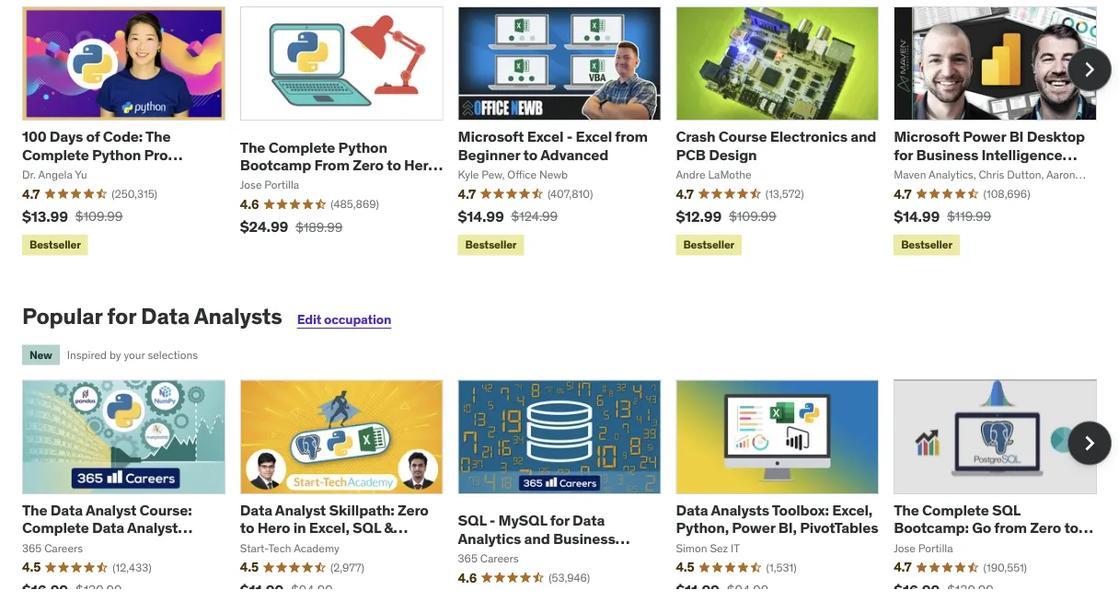 Task type: locate. For each thing, give the bounding box(es) containing it.
the
[[145, 127, 171, 146], [240, 138, 265, 156], [22, 501, 47, 520], [894, 501, 920, 520]]

1 vertical spatial business
[[553, 529, 616, 548]]

for inside the microsoft power bi desktop for business intelligence (2023)
[[894, 145, 913, 164]]

pivottables
[[800, 518, 879, 537]]

analyst
[[86, 501, 136, 520], [275, 501, 326, 520], [127, 518, 178, 537]]

to
[[524, 145, 538, 164], [387, 155, 401, 174], [240, 518, 254, 537], [1065, 518, 1079, 537]]

in left skillpath:
[[293, 518, 306, 537]]

1 horizontal spatial excel,
[[833, 501, 873, 520]]

0 horizontal spatial sql
[[353, 518, 381, 537]]

1 horizontal spatial and
[[851, 127, 877, 146]]

1 horizontal spatial sql
[[458, 511, 487, 530]]

2 horizontal spatial sql
[[993, 501, 1021, 520]]

to right beginner
[[524, 145, 538, 164]]

beginner
[[458, 145, 520, 164]]

data inside data analyst skillpath: zero to hero in excel, sql & python
[[240, 501, 272, 520]]

microsoft
[[458, 127, 524, 146], [894, 127, 960, 146]]

1 vertical spatial intelligence
[[458, 546, 539, 565]]

-
[[567, 127, 573, 146], [490, 511, 496, 530]]

0 vertical spatial intelligence
[[982, 145, 1063, 164]]

of
[[86, 127, 100, 146]]

0 horizontal spatial -
[[490, 511, 496, 530]]

sql right the go
[[993, 501, 1021, 520]]

zero inside the complete python bootcamp from zero to hero in python
[[353, 155, 384, 174]]

2 excel from the left
[[576, 127, 612, 146]]

carousel element
[[22, 6, 1112, 259], [22, 380, 1112, 590]]

the for the data analyst course: complete data analyst bootcamp
[[22, 501, 47, 520]]

to inside microsoft excel - excel from beginner to advanced
[[524, 145, 538, 164]]

to right course:
[[240, 518, 254, 537]]

1 horizontal spatial analysts
[[711, 501, 770, 520]]

zero right &
[[398, 501, 429, 520]]

zero inside data analyst skillpath: zero to hero in excel, sql & python
[[398, 501, 429, 520]]

the for the complete sql bootcamp: go from zero to hero
[[894, 501, 920, 520]]

1 vertical spatial and
[[524, 529, 550, 548]]

the complete python bootcamp from zero to hero in python
[[240, 138, 437, 192]]

excel,
[[833, 501, 873, 520], [309, 518, 350, 537]]

zero right the go
[[1031, 518, 1062, 537]]

edit
[[297, 311, 321, 328]]

python,
[[676, 518, 729, 537]]

0 horizontal spatial business
[[553, 529, 616, 548]]

zero
[[353, 155, 384, 174], [398, 501, 429, 520], [1031, 518, 1062, 537]]

&
[[384, 518, 393, 537]]

hero left skillpath:
[[258, 518, 290, 537]]

the data analyst course: complete data analyst bootcamp link
[[22, 501, 193, 555]]

inspired
[[67, 348, 107, 362]]

sql - mysql for data analytics and business intelligence
[[458, 511, 616, 565]]

the data analyst course: complete data analyst bootcamp
[[22, 501, 192, 555]]

the inside the complete python bootcamp from zero to hero in python
[[240, 138, 265, 156]]

power left bi,
[[732, 518, 776, 537]]

- left mysql
[[490, 511, 496, 530]]

sql - mysql for data analytics and business intelligence link
[[458, 511, 630, 565]]

microsoft inside the microsoft power bi desktop for business intelligence (2023)
[[894, 127, 960, 146]]

0 horizontal spatial excel
[[527, 127, 564, 146]]

complete inside 100 days of code: the complete python pro bootcamp for 2023
[[22, 145, 89, 164]]

pcb
[[676, 145, 706, 164]]

100 days of code: the complete python pro bootcamp for 2023
[[22, 127, 171, 181]]

1 horizontal spatial power
[[963, 127, 1007, 146]]

0 horizontal spatial excel,
[[309, 518, 350, 537]]

intelligence
[[982, 145, 1063, 164], [458, 546, 539, 565]]

days
[[50, 127, 83, 146]]

bootcamp inside 100 days of code: the complete python pro bootcamp for 2023
[[22, 163, 93, 181]]

1 horizontal spatial microsoft
[[894, 127, 960, 146]]

1 horizontal spatial intelligence
[[982, 145, 1063, 164]]

0 vertical spatial -
[[567, 127, 573, 146]]

python
[[338, 138, 388, 156], [92, 145, 141, 164], [256, 173, 305, 192], [240, 536, 289, 555]]

bootcamp inside the complete python bootcamp from zero to hero in python
[[240, 155, 311, 174]]

bootcamp:
[[894, 518, 969, 537]]

sql inside sql - mysql for data analytics and business intelligence
[[458, 511, 487, 530]]

microsoft excel - excel from beginner to advanced
[[458, 127, 648, 164]]

the inside the complete sql bootcamp: go from zero to hero
[[894, 501, 920, 520]]

hero
[[404, 155, 437, 174], [258, 518, 290, 537], [894, 536, 927, 555]]

the complete python bootcamp from zero to hero in python link
[[240, 138, 443, 192]]

and
[[851, 127, 877, 146], [524, 529, 550, 548]]

1 horizontal spatial hero
[[404, 155, 437, 174]]

0 horizontal spatial from
[[615, 127, 648, 146]]

for inside 100 days of code: the complete python pro bootcamp for 2023
[[96, 163, 116, 181]]

2 horizontal spatial zero
[[1031, 518, 1062, 537]]

sql left mysql
[[458, 511, 487, 530]]

microsoft up (2023) at top
[[894, 127, 960, 146]]

in
[[240, 173, 253, 192], [293, 518, 306, 537]]

excel, inside data analysts toolbox: excel, python, power bi, pivottables
[[833, 501, 873, 520]]

0 vertical spatial business
[[917, 145, 979, 164]]

zero right the from
[[353, 155, 384, 174]]

complete inside the complete python bootcamp from zero to hero in python
[[269, 138, 335, 156]]

the inside the data analyst course: complete data analyst bootcamp
[[22, 501, 47, 520]]

2 carousel element from the top
[[22, 380, 1112, 590]]

the inside 100 days of code: the complete python pro bootcamp for 2023
[[145, 127, 171, 146]]

0 vertical spatial in
[[240, 173, 253, 192]]

in inside the complete python bootcamp from zero to hero in python
[[240, 173, 253, 192]]

1 vertical spatial analysts
[[711, 501, 770, 520]]

excel
[[527, 127, 564, 146], [576, 127, 612, 146]]

1 vertical spatial in
[[293, 518, 306, 537]]

2 horizontal spatial hero
[[894, 536, 927, 555]]

next image
[[1075, 55, 1105, 84]]

- right beginner
[[567, 127, 573, 146]]

power left 'bi'
[[963, 127, 1007, 146]]

and inside sql - mysql for data analytics and business intelligence
[[524, 529, 550, 548]]

microsoft left advanced
[[458, 127, 524, 146]]

1 horizontal spatial zero
[[398, 501, 429, 520]]

1 vertical spatial -
[[490, 511, 496, 530]]

analysts inside data analysts toolbox: excel, python, power bi, pivottables
[[711, 501, 770, 520]]

for
[[894, 145, 913, 164], [96, 163, 116, 181], [107, 302, 136, 330], [550, 511, 570, 530]]

1 horizontal spatial in
[[293, 518, 306, 537]]

2 microsoft from the left
[[894, 127, 960, 146]]

excel, right toolbox:
[[833, 501, 873, 520]]

0 vertical spatial from
[[615, 127, 648, 146]]

power inside data analysts toolbox: excel, python, power bi, pivottables
[[732, 518, 776, 537]]

analyst inside data analyst skillpath: zero to hero in excel, sql & python
[[275, 501, 326, 520]]

complete
[[269, 138, 335, 156], [22, 145, 89, 164], [923, 501, 989, 520], [22, 518, 89, 537]]

0 vertical spatial analysts
[[194, 302, 282, 330]]

the complete sql bootcamp: go from zero to hero
[[894, 501, 1079, 555]]

python inside 100 days of code: the complete python pro bootcamp for 2023
[[92, 145, 141, 164]]

toolbox:
[[772, 501, 829, 520]]

sql inside the complete sql bootcamp: go from zero to hero
[[993, 501, 1021, 520]]

0 vertical spatial and
[[851, 127, 877, 146]]

microsoft excel - excel from beginner to advanced link
[[458, 127, 648, 164]]

microsoft power bi desktop for business intelligence (2023)
[[894, 127, 1085, 181]]

1 vertical spatial power
[[732, 518, 776, 537]]

sql left &
[[353, 518, 381, 537]]

excel, inside data analyst skillpath: zero to hero in excel, sql & python
[[309, 518, 350, 537]]

1 excel from the left
[[527, 127, 564, 146]]

crash course electronics and pcb design
[[676, 127, 877, 164]]

power
[[963, 127, 1007, 146], [732, 518, 776, 537]]

bootcamp inside the data analyst course: complete data analyst bootcamp
[[22, 536, 93, 555]]

0 horizontal spatial power
[[732, 518, 776, 537]]

next image
[[1075, 428, 1105, 458]]

from right the go
[[995, 518, 1028, 537]]

and right analytics
[[524, 529, 550, 548]]

0 horizontal spatial zero
[[353, 155, 384, 174]]

data analysts toolbox: excel, python, power bi, pivottables link
[[676, 501, 879, 537]]

business
[[917, 145, 979, 164], [553, 529, 616, 548]]

hero right pivottables
[[894, 536, 927, 555]]

to inside the complete python bootcamp from zero to hero in python
[[387, 155, 401, 174]]

1 horizontal spatial from
[[995, 518, 1028, 537]]

in left the from
[[240, 173, 253, 192]]

1 vertical spatial carousel element
[[22, 380, 1112, 590]]

data analysts toolbox: excel, python, power bi, pivottables
[[676, 501, 879, 537]]

hero left beginner
[[404, 155, 437, 174]]

1 vertical spatial from
[[995, 518, 1028, 537]]

excel, left &
[[309, 518, 350, 537]]

business right mysql
[[553, 529, 616, 548]]

crash
[[676, 127, 716, 146]]

data analyst skillpath: zero to hero in excel, sql & python link
[[240, 501, 429, 555]]

complete inside the complete sql bootcamp: go from zero to hero
[[923, 501, 989, 520]]

popular
[[22, 302, 102, 330]]

1 horizontal spatial business
[[917, 145, 979, 164]]

and right electronics
[[851, 127, 877, 146]]

data
[[141, 302, 190, 330], [50, 501, 83, 520], [240, 501, 272, 520], [676, 501, 708, 520], [573, 511, 605, 530], [92, 518, 124, 537]]

0 horizontal spatial microsoft
[[458, 127, 524, 146]]

analysts
[[194, 302, 282, 330], [711, 501, 770, 520]]

from
[[615, 127, 648, 146], [995, 518, 1028, 537]]

sql
[[993, 501, 1021, 520], [458, 511, 487, 530], [353, 518, 381, 537]]

0 horizontal spatial in
[[240, 173, 253, 192]]

0 horizontal spatial analysts
[[194, 302, 282, 330]]

1 carousel element from the top
[[22, 6, 1112, 259]]

1 horizontal spatial -
[[567, 127, 573, 146]]

to down next icon
[[1065, 518, 1079, 537]]

0 vertical spatial power
[[963, 127, 1007, 146]]

in inside data analyst skillpath: zero to hero in excel, sql & python
[[293, 518, 306, 537]]

analysts left edit
[[194, 302, 282, 330]]

1 horizontal spatial excel
[[576, 127, 612, 146]]

0 horizontal spatial and
[[524, 529, 550, 548]]

business left 'bi'
[[917, 145, 979, 164]]

- inside microsoft excel - excel from beginner to advanced
[[567, 127, 573, 146]]

go
[[972, 518, 992, 537]]

0 vertical spatial carousel element
[[22, 6, 1112, 259]]

100
[[22, 127, 46, 146]]

1 microsoft from the left
[[458, 127, 524, 146]]

complete inside the data analyst course: complete data analyst bootcamp
[[22, 518, 89, 537]]

and inside crash course electronics and pcb design
[[851, 127, 877, 146]]

from right advanced
[[615, 127, 648, 146]]

data inside sql - mysql for data analytics and business intelligence
[[573, 511, 605, 530]]

microsoft inside microsoft excel - excel from beginner to advanced
[[458, 127, 524, 146]]

analysts left bi,
[[711, 501, 770, 520]]

to right the from
[[387, 155, 401, 174]]

bootcamp
[[240, 155, 311, 174], [22, 163, 93, 181], [22, 536, 93, 555]]

0 horizontal spatial intelligence
[[458, 546, 539, 565]]

0 horizontal spatial hero
[[258, 518, 290, 537]]

electronics
[[770, 127, 848, 146]]



Task type: vqa. For each thing, say whether or not it's contained in the screenshot.
xsmall image associated with Lifestyle
no



Task type: describe. For each thing, give the bounding box(es) containing it.
carousel element containing 100 days of code: the complete python pro bootcamp for 2023
[[22, 6, 1112, 259]]

edit occupation
[[297, 311, 392, 328]]

edit occupation button
[[297, 311, 392, 328]]

your
[[124, 348, 145, 362]]

advanced
[[541, 145, 609, 164]]

pro
[[144, 145, 168, 164]]

mysql
[[499, 511, 547, 530]]

microsoft power bi desktop for business intelligence (2023) link
[[894, 127, 1085, 181]]

design
[[709, 145, 757, 164]]

microsoft for beginner
[[458, 127, 524, 146]]

code:
[[103, 127, 143, 146]]

hero inside the complete python bootcamp from zero to hero in python
[[404, 155, 437, 174]]

python inside data analyst skillpath: zero to hero in excel, sql & python
[[240, 536, 289, 555]]

crash course electronics and pcb design link
[[676, 127, 877, 164]]

bi,
[[779, 518, 797, 537]]

popular for data analysts
[[22, 302, 282, 330]]

course
[[719, 127, 767, 146]]

selections
[[148, 348, 198, 362]]

by
[[110, 348, 121, 362]]

100 days of code: the complete python pro bootcamp for 2023 link
[[22, 127, 183, 181]]

business inside the microsoft power bi desktop for business intelligence (2023)
[[917, 145, 979, 164]]

zero inside the complete sql bootcamp: go from zero to hero
[[1031, 518, 1062, 537]]

- inside sql - mysql for data analytics and business intelligence
[[490, 511, 496, 530]]

business inside sql - mysql for data analytics and business intelligence
[[553, 529, 616, 548]]

from
[[314, 155, 350, 174]]

hero inside the complete sql bootcamp: go from zero to hero
[[894, 536, 927, 555]]

the complete sql bootcamp: go from zero to hero link
[[894, 501, 1094, 555]]

microsoft for business
[[894, 127, 960, 146]]

2023
[[119, 163, 154, 181]]

occupation
[[324, 311, 392, 328]]

skillpath:
[[329, 501, 395, 520]]

from inside the complete sql bootcamp: go from zero to hero
[[995, 518, 1028, 537]]

the for the complete python bootcamp from zero to hero in python
[[240, 138, 265, 156]]

desktop
[[1027, 127, 1085, 146]]

sql inside data analyst skillpath: zero to hero in excel, sql & python
[[353, 518, 381, 537]]

(2023)
[[894, 163, 939, 181]]

from inside microsoft excel - excel from beginner to advanced
[[615, 127, 648, 146]]

data analyst skillpath: zero to hero in excel, sql & python
[[240, 501, 429, 555]]

for inside sql - mysql for data analytics and business intelligence
[[550, 511, 570, 530]]

intelligence inside the microsoft power bi desktop for business intelligence (2023)
[[982, 145, 1063, 164]]

data inside data analysts toolbox: excel, python, power bi, pivottables
[[676, 501, 708, 520]]

analytics
[[458, 529, 521, 548]]

carousel element containing the data analyst course: complete data analyst bootcamp
[[22, 380, 1112, 590]]

new
[[29, 347, 52, 362]]

course:
[[140, 501, 192, 520]]

intelligence inside sql - mysql for data analytics and business intelligence
[[458, 546, 539, 565]]

to inside data analyst skillpath: zero to hero in excel, sql & python
[[240, 518, 254, 537]]

bi
[[1010, 127, 1024, 146]]

power inside the microsoft power bi desktop for business intelligence (2023)
[[963, 127, 1007, 146]]

inspired by your selections
[[67, 348, 198, 362]]

to inside the complete sql bootcamp: go from zero to hero
[[1065, 518, 1079, 537]]

hero inside data analyst skillpath: zero to hero in excel, sql & python
[[258, 518, 290, 537]]



